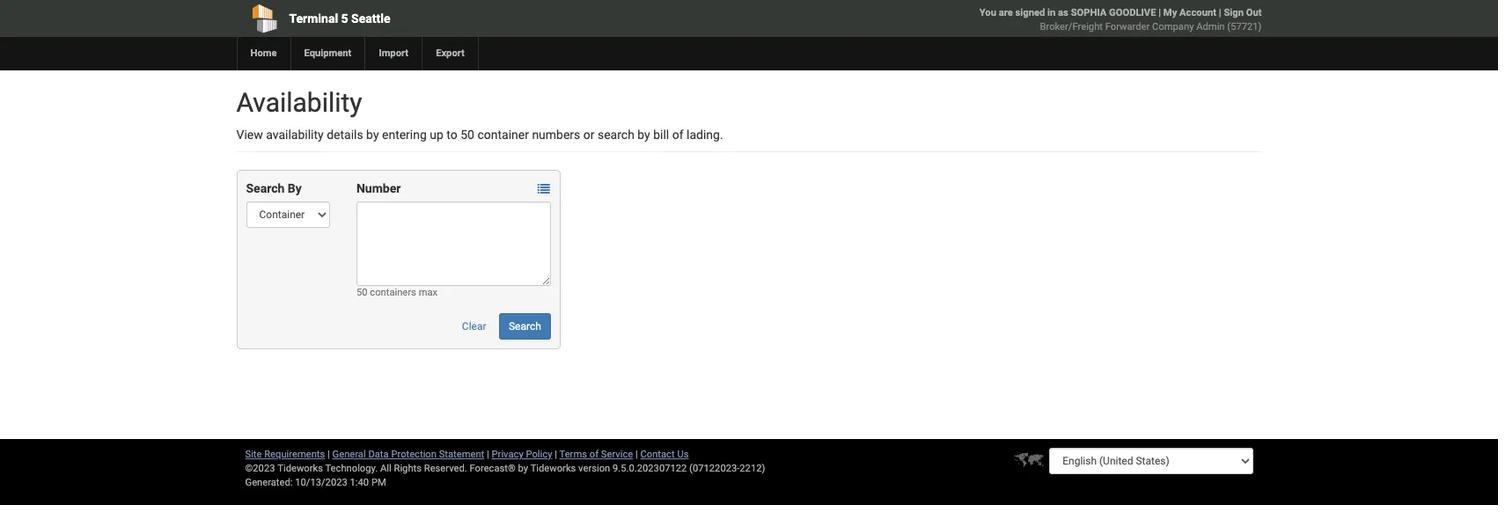 Task type: describe. For each thing, give the bounding box(es) containing it.
lading.
[[687, 128, 723, 142]]

container
[[478, 128, 529, 142]]

up
[[430, 128, 444, 142]]

(07122023-
[[690, 463, 740, 475]]

site requirements link
[[245, 449, 325, 461]]

terms
[[560, 449, 587, 461]]

forecast®
[[470, 463, 516, 475]]

number
[[357, 181, 401, 195]]

| up tideworks on the bottom of page
[[555, 449, 557, 461]]

technology.
[[325, 463, 378, 475]]

numbers
[[532, 128, 581, 142]]

0 vertical spatial 50
[[461, 128, 475, 142]]

availability
[[266, 128, 324, 142]]

sophia
[[1071, 7, 1107, 18]]

containers
[[370, 287, 416, 299]]

details
[[327, 128, 363, 142]]

tideworks
[[531, 463, 576, 475]]

terms of service link
[[560, 449, 633, 461]]

search by
[[246, 181, 302, 195]]

view availability details by entering up to 50 container numbers or search by bill of lading.
[[236, 128, 723, 142]]

broker/freight
[[1040, 21, 1103, 33]]

search for search by
[[246, 181, 285, 195]]

| up 9.5.0.202307122
[[636, 449, 638, 461]]

view
[[236, 128, 263, 142]]

search button
[[499, 313, 551, 340]]

1:40
[[350, 477, 369, 489]]

| up "forecast®" at the bottom of the page
[[487, 449, 489, 461]]

contact
[[641, 449, 675, 461]]

(57721)
[[1228, 21, 1262, 33]]

requirements
[[264, 449, 325, 461]]

by
[[288, 181, 302, 195]]

as
[[1059, 7, 1069, 18]]

service
[[601, 449, 633, 461]]

2212)
[[740, 463, 766, 475]]

of inside site requirements | general data protection statement | privacy policy | terms of service | contact us ©2023 tideworks technology. all rights reserved. forecast® by tideworks version 9.5.0.202307122 (07122023-2212) generated: 10/13/2023 1:40 pm
[[590, 449, 599, 461]]

protection
[[391, 449, 437, 461]]

privacy policy link
[[492, 449, 553, 461]]

to
[[447, 128, 458, 142]]

| left sign
[[1219, 7, 1222, 18]]

search
[[598, 128, 635, 142]]

1 horizontal spatial of
[[673, 128, 684, 142]]

equipment link
[[290, 37, 365, 70]]

2 horizontal spatial by
[[638, 128, 651, 142]]

equipment
[[304, 48, 352, 59]]

in
[[1048, 7, 1056, 18]]

us
[[678, 449, 689, 461]]

availability
[[236, 87, 362, 118]]

generated:
[[245, 477, 293, 489]]

export link
[[422, 37, 478, 70]]

my account link
[[1164, 7, 1217, 18]]

general data protection statement link
[[333, 449, 485, 461]]

forwarder
[[1106, 21, 1150, 33]]

clear
[[462, 321, 487, 333]]

reserved.
[[424, 463, 467, 475]]

you are signed in as sophia goodlive | my account | sign out broker/freight forwarder company admin (57721)
[[980, 7, 1262, 33]]

contact us link
[[641, 449, 689, 461]]



Task type: locate. For each thing, give the bounding box(es) containing it.
0 horizontal spatial of
[[590, 449, 599, 461]]

50 right to at the top left of page
[[461, 128, 475, 142]]

10/13/2023
[[295, 477, 348, 489]]

terminal 5 seattle link
[[236, 0, 648, 37]]

version
[[579, 463, 610, 475]]

by right details
[[366, 128, 379, 142]]

privacy
[[492, 449, 524, 461]]

entering
[[382, 128, 427, 142]]

terminal
[[289, 11, 338, 26]]

all
[[380, 463, 392, 475]]

goodlive
[[1110, 7, 1157, 18]]

my
[[1164, 7, 1178, 18]]

search
[[246, 181, 285, 195], [509, 321, 541, 333]]

1 horizontal spatial 50
[[461, 128, 475, 142]]

1 vertical spatial search
[[509, 321, 541, 333]]

show list image
[[538, 183, 550, 196]]

general
[[333, 449, 366, 461]]

| left my
[[1159, 7, 1162, 18]]

50 containers max
[[357, 287, 438, 299]]

policy
[[526, 449, 553, 461]]

company
[[1153, 21, 1194, 33]]

seattle
[[351, 11, 391, 26]]

or
[[584, 128, 595, 142]]

50 left "containers"
[[357, 287, 368, 299]]

50
[[461, 128, 475, 142], [357, 287, 368, 299]]

are
[[999, 7, 1013, 18]]

of
[[673, 128, 684, 142], [590, 449, 599, 461]]

| left general on the left bottom
[[328, 449, 330, 461]]

1 horizontal spatial search
[[509, 321, 541, 333]]

of up version
[[590, 449, 599, 461]]

|
[[1159, 7, 1162, 18], [1219, 7, 1222, 18], [328, 449, 330, 461], [487, 449, 489, 461], [555, 449, 557, 461], [636, 449, 638, 461]]

0 vertical spatial search
[[246, 181, 285, 195]]

0 horizontal spatial by
[[366, 128, 379, 142]]

out
[[1247, 7, 1262, 18]]

home
[[251, 48, 277, 59]]

by down privacy policy link
[[518, 463, 528, 475]]

sign out link
[[1224, 7, 1262, 18]]

terminal 5 seattle
[[289, 11, 391, 26]]

0 vertical spatial of
[[673, 128, 684, 142]]

1 horizontal spatial by
[[518, 463, 528, 475]]

rights
[[394, 463, 422, 475]]

search for search
[[509, 321, 541, 333]]

max
[[419, 287, 438, 299]]

0 horizontal spatial search
[[246, 181, 285, 195]]

site
[[245, 449, 262, 461]]

0 horizontal spatial 50
[[357, 287, 368, 299]]

5
[[341, 11, 348, 26]]

pm
[[372, 477, 386, 489]]

export
[[436, 48, 465, 59]]

admin
[[1197, 21, 1225, 33]]

statement
[[439, 449, 485, 461]]

you
[[980, 7, 997, 18]]

search right clear
[[509, 321, 541, 333]]

clear button
[[452, 313, 496, 340]]

by inside site requirements | general data protection statement | privacy policy | terms of service | contact us ©2023 tideworks technology. all rights reserved. forecast® by tideworks version 9.5.0.202307122 (07122023-2212) generated: 10/13/2023 1:40 pm
[[518, 463, 528, 475]]

sign
[[1224, 7, 1244, 18]]

signed
[[1016, 7, 1046, 18]]

bill
[[654, 128, 669, 142]]

import
[[379, 48, 409, 59]]

9.5.0.202307122
[[613, 463, 687, 475]]

1 vertical spatial 50
[[357, 287, 368, 299]]

import link
[[365, 37, 422, 70]]

1 vertical spatial of
[[590, 449, 599, 461]]

search inside button
[[509, 321, 541, 333]]

search left by
[[246, 181, 285, 195]]

by
[[366, 128, 379, 142], [638, 128, 651, 142], [518, 463, 528, 475]]

©2023 tideworks
[[245, 463, 323, 475]]

site requirements | general data protection statement | privacy policy | terms of service | contact us ©2023 tideworks technology. all rights reserved. forecast® by tideworks version 9.5.0.202307122 (07122023-2212) generated: 10/13/2023 1:40 pm
[[245, 449, 766, 489]]

account
[[1180, 7, 1217, 18]]

data
[[368, 449, 389, 461]]

Number text field
[[357, 202, 551, 286]]

by left bill
[[638, 128, 651, 142]]

home link
[[236, 37, 290, 70]]

of right bill
[[673, 128, 684, 142]]



